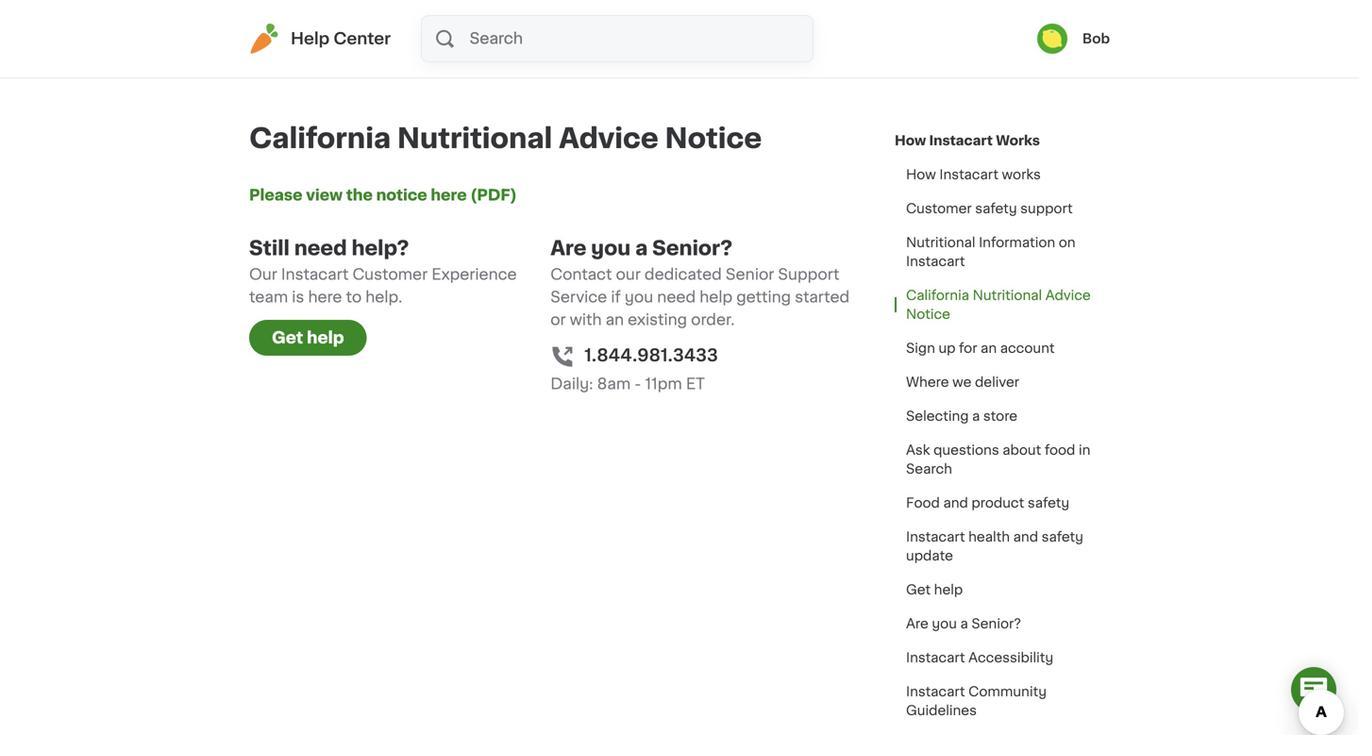Task type: locate. For each thing, give the bounding box(es) containing it.
instacart inside instacart accessibility 'link'
[[906, 651, 966, 665]]

instacart community guidelines
[[906, 685, 1047, 718]]

get help button
[[249, 320, 367, 356]]

nutritional up "(pdf)"
[[397, 125, 553, 152]]

1 vertical spatial advice
[[1046, 289, 1091, 302]]

0 vertical spatial how
[[895, 134, 926, 147]]

instacart
[[930, 134, 993, 147], [940, 168, 999, 181], [906, 255, 966, 268], [281, 267, 349, 282], [906, 531, 966, 544], [906, 651, 966, 665], [906, 685, 966, 699]]

1 vertical spatial need
[[657, 290, 696, 305]]

senior? up accessibility
[[972, 618, 1022, 631]]

how up how instacart works link
[[895, 134, 926, 147]]

how instacart works
[[895, 134, 1040, 147]]

instacart up update
[[906, 531, 966, 544]]

team
[[249, 290, 288, 305]]

california inside california nutritional advice notice
[[906, 289, 970, 302]]

on
[[1059, 236, 1076, 249]]

1 vertical spatial customer
[[353, 267, 428, 282]]

and right health
[[1014, 531, 1039, 544]]

support
[[1021, 202, 1073, 215]]

1.844.981.3433 link
[[585, 343, 718, 369]]

-
[[635, 377, 641, 392]]

safety for and
[[1042, 531, 1084, 544]]

help
[[291, 31, 330, 47]]

service
[[551, 290, 607, 305]]

1 vertical spatial nutritional
[[906, 236, 976, 249]]

nutritional down customer safety support link
[[906, 236, 976, 249]]

need
[[294, 238, 347, 258], [657, 290, 696, 305]]

you
[[591, 238, 631, 258], [625, 290, 654, 305], [932, 618, 957, 631]]

california nutritional advice notice up the sign up for an account
[[906, 289, 1091, 321]]

customer up help.
[[353, 267, 428, 282]]

and right food
[[944, 497, 969, 510]]

0 vertical spatial need
[[294, 238, 347, 258]]

1 horizontal spatial get
[[906, 584, 931, 597]]

0 vertical spatial you
[[591, 238, 631, 258]]

are for are you a senior?
[[906, 618, 929, 631]]

a inside "link"
[[973, 410, 980, 423]]

1 vertical spatial california nutritional advice notice
[[906, 289, 1091, 321]]

get help down is
[[272, 330, 344, 346]]

2 vertical spatial you
[[932, 618, 957, 631]]

selecting
[[906, 410, 969, 423]]

1 horizontal spatial advice
[[1046, 289, 1091, 302]]

get inside the get help link
[[906, 584, 931, 597]]

0 vertical spatial california
[[249, 125, 391, 152]]

1 vertical spatial safety
[[1028, 497, 1070, 510]]

are up contact
[[551, 238, 587, 258]]

how instacart works link
[[895, 158, 1053, 192]]

1 horizontal spatial help
[[700, 290, 733, 305]]

how down how instacart works link
[[906, 168, 937, 181]]

2 vertical spatial a
[[961, 618, 969, 631]]

instacart health and safety update
[[906, 531, 1084, 563]]

sign up for an account
[[906, 342, 1055, 355]]

0 horizontal spatial a
[[636, 238, 648, 258]]

1 vertical spatial notice
[[906, 308, 951, 321]]

1 horizontal spatial california nutritional advice notice
[[906, 289, 1091, 321]]

nutritional
[[397, 125, 553, 152], [906, 236, 976, 249], [973, 289, 1043, 302]]

get down update
[[906, 584, 931, 597]]

are inside are you a senior? link
[[906, 618, 929, 631]]

0 vertical spatial and
[[944, 497, 969, 510]]

safety
[[976, 202, 1017, 215], [1028, 497, 1070, 510], [1042, 531, 1084, 544]]

0 horizontal spatial get help
[[272, 330, 344, 346]]

community
[[969, 685, 1047, 699]]

0 horizontal spatial need
[[294, 238, 347, 258]]

california up up
[[906, 289, 970, 302]]

1 vertical spatial how
[[906, 168, 937, 181]]

instacart down are you a senior?
[[906, 651, 966, 665]]

8am
[[597, 377, 631, 392]]

instacart down customer safety support link
[[906, 255, 966, 268]]

we
[[953, 376, 972, 389]]

need inside 'are you a senior? contact our dedicated senior support service if you need help getting started or with an existing order.'
[[657, 290, 696, 305]]

0 vertical spatial get help
[[272, 330, 344, 346]]

how instacart works
[[906, 168, 1041, 181]]

1 horizontal spatial california
[[906, 289, 970, 302]]

senior?
[[653, 238, 733, 258], [972, 618, 1022, 631]]

1 vertical spatial here
[[308, 290, 342, 305]]

need down dedicated on the top
[[657, 290, 696, 305]]

a left store
[[973, 410, 980, 423]]

customer
[[906, 202, 972, 215], [353, 267, 428, 282]]

0 vertical spatial an
[[606, 313, 624, 328]]

a for are you a senior?
[[961, 618, 969, 631]]

need right still
[[294, 238, 347, 258]]

instacart inside the instacart community guidelines
[[906, 685, 966, 699]]

1 vertical spatial california
[[906, 289, 970, 302]]

contact
[[551, 267, 612, 282]]

1 horizontal spatial an
[[981, 342, 997, 355]]

ask questions about food in search link
[[895, 433, 1110, 486]]

1 vertical spatial get
[[906, 584, 931, 597]]

update
[[906, 550, 954, 563]]

0 horizontal spatial help
[[307, 330, 344, 346]]

you down the get help link
[[932, 618, 957, 631]]

here inside still need help? our instacart customer experience team is here to help.
[[308, 290, 342, 305]]

2 vertical spatial help
[[934, 584, 963, 597]]

help?
[[352, 238, 409, 258]]

1 horizontal spatial are
[[906, 618, 929, 631]]

0 horizontal spatial advice
[[559, 125, 659, 152]]

california nutritional advice notice up "(pdf)"
[[249, 125, 762, 152]]

instacart up how instacart works link
[[930, 134, 993, 147]]

a inside 'are you a senior? contact our dedicated senior support service if you need help getting started or with an existing order.'
[[636, 238, 648, 258]]

here left "(pdf)"
[[431, 188, 467, 203]]

2 horizontal spatial a
[[973, 410, 980, 423]]

in
[[1079, 444, 1091, 457]]

0 vertical spatial help
[[700, 290, 733, 305]]

nutritional down nutritional information on instacart link at the top of the page
[[973, 289, 1043, 302]]

get
[[272, 330, 303, 346], [906, 584, 931, 597]]

safety inside "instacart health and safety update"
[[1042, 531, 1084, 544]]

0 horizontal spatial customer
[[353, 267, 428, 282]]

Search search field
[[468, 16, 813, 61]]

where
[[906, 376, 949, 389]]

0 vertical spatial here
[[431, 188, 467, 203]]

get help
[[272, 330, 344, 346], [906, 584, 963, 597]]

get down is
[[272, 330, 303, 346]]

an
[[606, 313, 624, 328], [981, 342, 997, 355]]

california
[[249, 125, 391, 152], [906, 289, 970, 302]]

are down the get help link
[[906, 618, 929, 631]]

california nutritional advice notice
[[249, 125, 762, 152], [906, 289, 1091, 321]]

1 vertical spatial senior?
[[972, 618, 1022, 631]]

instacart inside how instacart works link
[[940, 168, 999, 181]]

2 vertical spatial safety
[[1042, 531, 1084, 544]]

0 horizontal spatial senior?
[[653, 238, 733, 258]]

food and product safety link
[[895, 486, 1081, 520]]

1 horizontal spatial and
[[1014, 531, 1039, 544]]

where we deliver
[[906, 376, 1020, 389]]

experience
[[432, 267, 517, 282]]

ask questions about food in search
[[906, 444, 1091, 476]]

advice
[[559, 125, 659, 152], [1046, 289, 1091, 302]]

safety right product
[[1028, 497, 1070, 510]]

a up instacart accessibility 'link'
[[961, 618, 969, 631]]

search
[[906, 463, 953, 476]]

instacart inside how instacart works link
[[930, 134, 993, 147]]

safety right health
[[1042, 531, 1084, 544]]

senior? inside 'are you a senior? contact our dedicated senior support service if you need help getting started or with an existing order.'
[[653, 238, 733, 258]]

instacart up is
[[281, 267, 349, 282]]

instacart community guidelines link
[[895, 675, 1110, 728]]

still
[[249, 238, 290, 258]]

0 horizontal spatial here
[[308, 290, 342, 305]]

a
[[636, 238, 648, 258], [973, 410, 980, 423], [961, 618, 969, 631]]

our
[[249, 267, 277, 282]]

1 vertical spatial a
[[973, 410, 980, 423]]

get help down update
[[906, 584, 963, 597]]

california up the view
[[249, 125, 391, 152]]

here right is
[[308, 290, 342, 305]]

is
[[292, 290, 304, 305]]

instacart up guidelines
[[906, 685, 966, 699]]

help center
[[291, 31, 391, 47]]

customer down how instacart works link
[[906, 202, 972, 215]]

accessibility
[[969, 651, 1054, 665]]

1 vertical spatial help
[[307, 330, 344, 346]]

how for how instacart works
[[895, 134, 926, 147]]

food and product safety
[[906, 497, 1070, 510]]

senior? for are you a senior?
[[972, 618, 1022, 631]]

are for are you a senior? contact our dedicated senior support service if you need help getting started or with an existing order.
[[551, 238, 587, 258]]

2 vertical spatial nutritional
[[973, 289, 1043, 302]]

senior? up dedicated on the top
[[653, 238, 733, 258]]

an down if
[[606, 313, 624, 328]]

are inside 'are you a senior? contact our dedicated senior support service if you need help getting started or with an existing order.'
[[551, 238, 587, 258]]

a up our
[[636, 238, 648, 258]]

and
[[944, 497, 969, 510], [1014, 531, 1039, 544]]

user avatar image
[[1038, 24, 1068, 54]]

senior? for are you a senior? contact our dedicated senior support service if you need help getting started or with an existing order.
[[653, 238, 733, 258]]

0 horizontal spatial are
[[551, 238, 587, 258]]

(pdf)
[[471, 188, 517, 203]]

0 vertical spatial are
[[551, 238, 587, 258]]

california nutritional advice notice link
[[895, 279, 1110, 331]]

are
[[551, 238, 587, 258], [906, 618, 929, 631]]

works
[[1002, 168, 1041, 181]]

1 horizontal spatial a
[[961, 618, 969, 631]]

0 vertical spatial notice
[[665, 125, 762, 152]]

customer safety support link
[[895, 192, 1085, 226]]

1 horizontal spatial need
[[657, 290, 696, 305]]

instacart inside "instacart health and safety update"
[[906, 531, 966, 544]]

0 horizontal spatial an
[[606, 313, 624, 328]]

you up our
[[591, 238, 631, 258]]

store
[[984, 410, 1018, 423]]

0 vertical spatial advice
[[559, 125, 659, 152]]

1 vertical spatial and
[[1014, 531, 1039, 544]]

0 vertical spatial a
[[636, 238, 648, 258]]

here
[[431, 188, 467, 203], [308, 290, 342, 305]]

safety for product
[[1028, 497, 1070, 510]]

1 vertical spatial are
[[906, 618, 929, 631]]

and inside "instacart health and safety update"
[[1014, 531, 1039, 544]]

0 vertical spatial customer
[[906, 202, 972, 215]]

you right if
[[625, 290, 654, 305]]

instacart down how instacart works link
[[940, 168, 999, 181]]

safety up information
[[976, 202, 1017, 215]]

an right for
[[981, 342, 997, 355]]

customer inside still need help? our instacart customer experience team is here to help.
[[353, 267, 428, 282]]

notice
[[665, 125, 762, 152], [906, 308, 951, 321]]

0 horizontal spatial get
[[272, 330, 303, 346]]

0 vertical spatial senior?
[[653, 238, 733, 258]]

please view the notice here (pdf) link
[[249, 188, 517, 203]]

how
[[895, 134, 926, 147], [906, 168, 937, 181]]

0 horizontal spatial california
[[249, 125, 391, 152]]

1 horizontal spatial senior?
[[972, 618, 1022, 631]]

0 horizontal spatial california nutritional advice notice
[[249, 125, 762, 152]]

senior? inside are you a senior? link
[[972, 618, 1022, 631]]

nutritional information on instacart
[[906, 236, 1076, 268]]

1 vertical spatial get help
[[906, 584, 963, 597]]

1 horizontal spatial notice
[[906, 308, 951, 321]]

need inside still need help? our instacart customer experience team is here to help.
[[294, 238, 347, 258]]

0 vertical spatial get
[[272, 330, 303, 346]]

support
[[778, 267, 840, 282]]



Task type: vqa. For each thing, say whether or not it's contained in the screenshot.
bottom after
no



Task type: describe. For each thing, give the bounding box(es) containing it.
a for are you a senior? contact our dedicated senior support service if you need help getting started or with an existing order.
[[636, 238, 648, 258]]

0 vertical spatial california nutritional advice notice
[[249, 125, 762, 152]]

started
[[795, 290, 850, 305]]

information
[[979, 236, 1056, 249]]

california nutritional advice notice inside "link"
[[906, 289, 1091, 321]]

1 horizontal spatial here
[[431, 188, 467, 203]]

center
[[334, 31, 391, 47]]

are you a senior? link
[[895, 607, 1033, 641]]

help center link
[[249, 24, 391, 54]]

1 horizontal spatial customer
[[906, 202, 972, 215]]

up
[[939, 342, 956, 355]]

where we deliver link
[[895, 365, 1031, 399]]

selecting a store link
[[895, 399, 1029, 433]]

nutritional inside nutritional information on instacart
[[906, 236, 976, 249]]

instacart inside still need help? our instacart customer experience team is here to help.
[[281, 267, 349, 282]]

instacart accessibility link
[[895, 641, 1065, 675]]

with
[[570, 313, 602, 328]]

are you a senior?
[[906, 618, 1022, 631]]

instacart inside nutritional information on instacart
[[906, 255, 966, 268]]

1 vertical spatial an
[[981, 342, 997, 355]]

bob
[[1083, 32, 1110, 45]]

you for are you a senior?
[[932, 618, 957, 631]]

account
[[1001, 342, 1055, 355]]

advice inside california nutritional advice notice
[[1046, 289, 1091, 302]]

bob link
[[1038, 24, 1110, 54]]

sign
[[906, 342, 936, 355]]

0 vertical spatial safety
[[976, 202, 1017, 215]]

11pm
[[645, 377, 682, 392]]

how instacart works link
[[895, 124, 1040, 158]]

1.844.981.3433
[[585, 347, 718, 364]]

an inside 'are you a senior? contact our dedicated senior support service if you need help getting started or with an existing order.'
[[606, 313, 624, 328]]

if
[[611, 290, 621, 305]]

instacart health and safety update link
[[895, 520, 1110, 573]]

to
[[346, 290, 362, 305]]

daily:
[[551, 377, 594, 392]]

view
[[306, 188, 343, 203]]

deliver
[[975, 376, 1020, 389]]

our
[[616, 267, 641, 282]]

instacart image
[[249, 24, 279, 54]]

0 vertical spatial nutritional
[[397, 125, 553, 152]]

about
[[1003, 444, 1042, 457]]

please view the notice here (pdf)
[[249, 188, 517, 203]]

order.
[[691, 313, 735, 328]]

0 horizontal spatial and
[[944, 497, 969, 510]]

instacart accessibility
[[906, 651, 1054, 665]]

please
[[249, 188, 303, 203]]

daily: 8am - 11pm et
[[551, 377, 705, 392]]

get inside the get help button
[[272, 330, 303, 346]]

0 horizontal spatial notice
[[665, 125, 762, 152]]

help inside button
[[307, 330, 344, 346]]

getting
[[737, 290, 791, 305]]

selecting a store
[[906, 410, 1018, 423]]

works
[[996, 134, 1040, 147]]

customer safety support
[[906, 202, 1073, 215]]

1 horizontal spatial get help
[[906, 584, 963, 597]]

nutritional information on instacart link
[[895, 226, 1110, 279]]

notice inside california nutritional advice notice
[[906, 308, 951, 321]]

2 horizontal spatial help
[[934, 584, 963, 597]]

food
[[906, 497, 940, 510]]

dedicated
[[645, 267, 722, 282]]

how for how instacart works
[[906, 168, 937, 181]]

existing
[[628, 313, 687, 328]]

get help link
[[895, 573, 975, 607]]

health
[[969, 531, 1010, 544]]

get help inside button
[[272, 330, 344, 346]]

for
[[959, 342, 978, 355]]

product
[[972, 497, 1025, 510]]

or
[[551, 313, 566, 328]]

help.
[[366, 290, 402, 305]]

sign up for an account link
[[895, 331, 1066, 365]]

the
[[346, 188, 373, 203]]

questions
[[934, 444, 1000, 457]]

notice
[[376, 188, 427, 203]]

nutritional inside california nutritional advice notice
[[973, 289, 1043, 302]]

senior
[[726, 267, 775, 282]]

et
[[686, 377, 705, 392]]

still need help? our instacart customer experience team is here to help.
[[249, 238, 517, 305]]

you for are you a senior? contact our dedicated senior support service if you need help getting started or with an existing order.
[[591, 238, 631, 258]]

are you a senior? contact our dedicated senior support service if you need help getting started or with an existing order.
[[551, 238, 850, 328]]

1 vertical spatial you
[[625, 290, 654, 305]]

help inside 'are you a senior? contact our dedicated senior support service if you need help getting started or with an existing order.'
[[700, 290, 733, 305]]

guidelines
[[906, 704, 977, 718]]

food
[[1045, 444, 1076, 457]]

ask
[[906, 444, 931, 457]]



